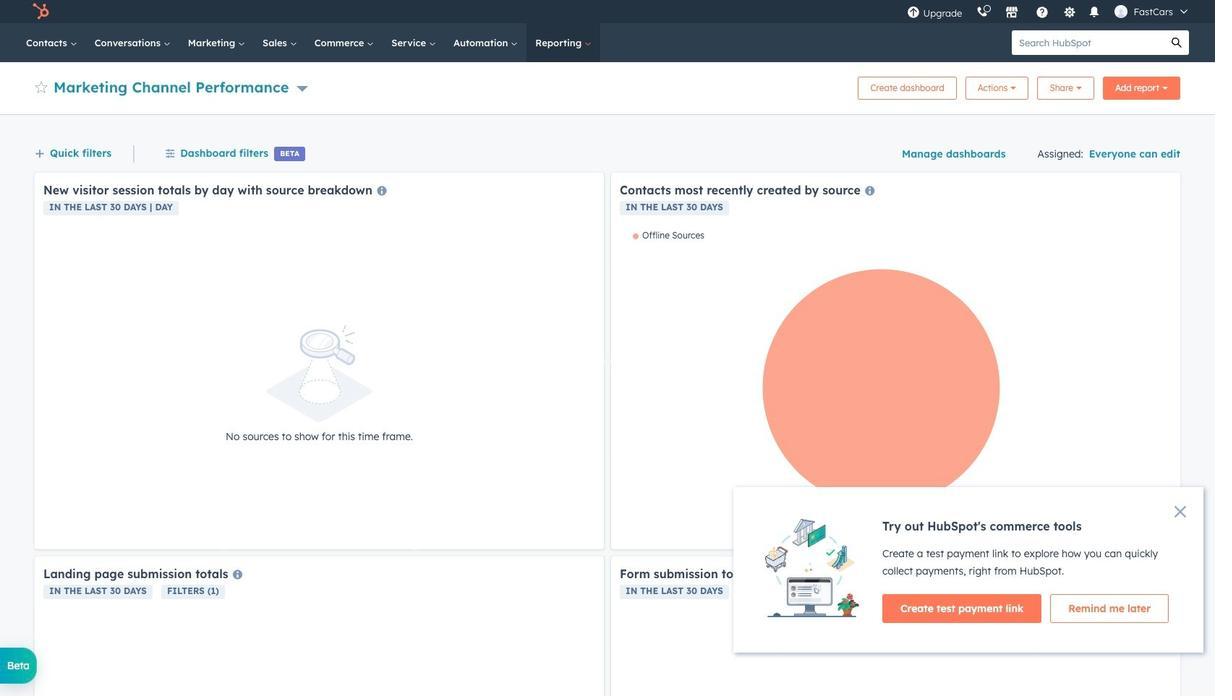 Task type: describe. For each thing, give the bounding box(es) containing it.
new visitor session totals by day with source breakdown element
[[35, 173, 604, 550]]

interactive chart image
[[620, 230, 1172, 541]]

Search HubSpot search field
[[1012, 30, 1165, 55]]

close image
[[1175, 506, 1187, 518]]

landing page submission totals element
[[35, 557, 604, 697]]

toggle series visibility region
[[633, 230, 705, 241]]

marketplaces image
[[1006, 7, 1019, 20]]



Task type: locate. For each thing, give the bounding box(es) containing it.
contacts most recently created by source element
[[611, 173, 1181, 550]]

menu
[[900, 0, 1198, 23]]

christina overa image
[[1115, 5, 1128, 18]]

banner
[[35, 72, 1181, 100]]

form submission totals element
[[611, 557, 1181, 697]]



Task type: vqa. For each thing, say whether or not it's contained in the screenshot.
Toggle series visibility region
yes



